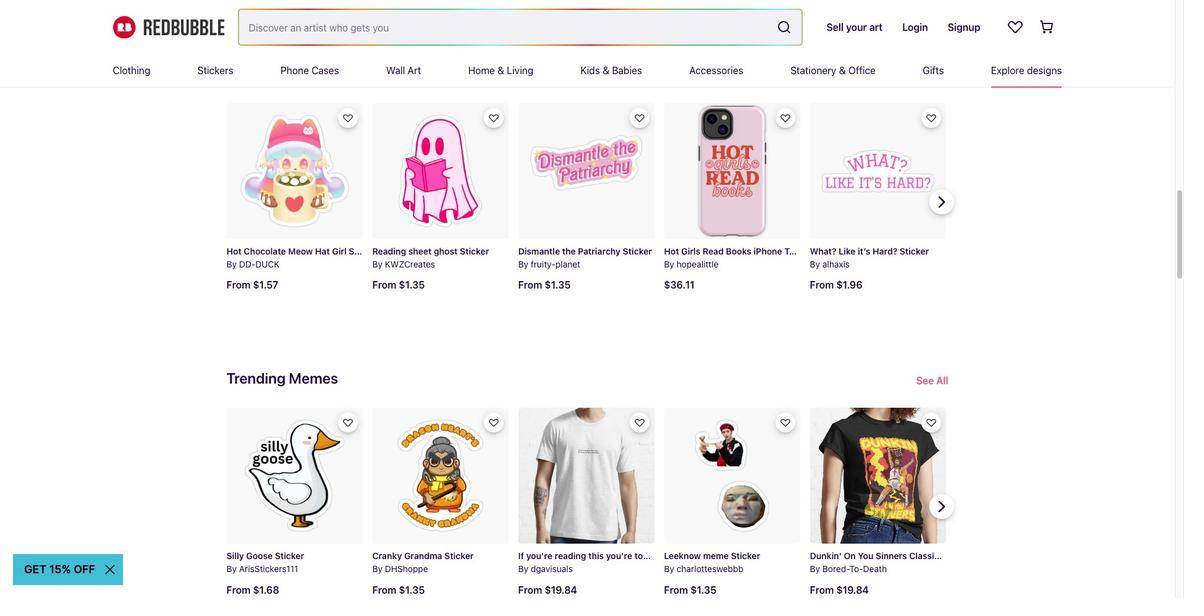 Task type: vqa. For each thing, say whether or not it's contained in the screenshot.
Item preview, Pullover Hoodie designed and sold by factorenque. image
no



Task type: describe. For each thing, give the bounding box(es) containing it.
$1.35 for sheet
[[399, 280, 425, 291]]

wall art
[[386, 65, 421, 76]]

hopealittle
[[677, 259, 719, 269]]

clothing
[[113, 65, 150, 76]]

by inside what? like it's hard? sticker by alhaxis
[[810, 259, 820, 269]]

phone cases link
[[281, 54, 339, 87]]

hot pink designs
[[227, 65, 341, 82]]

sticker inside reading sheet ghost sticker by kwzcreates
[[460, 246, 489, 256]]

like
[[839, 246, 856, 256]]

girls
[[681, 246, 701, 256]]

memes
[[289, 370, 338, 387]]

art
[[408, 65, 421, 76]]

sticker inside leeknow meme sticker by charlotteswebbb
[[731, 551, 760, 562]]

stationery & office link
[[791, 54, 876, 87]]

dunkin' on you sinners classic t-shirt by bored-to-death
[[810, 551, 971, 574]]

meow
[[288, 246, 313, 256]]

home & living link
[[468, 54, 534, 87]]

dismantle the patriarchy sticker by fruity-planet
[[518, 246, 652, 269]]

hat
[[315, 246, 330, 256]]

dunkin'
[[810, 551, 842, 562]]

by inside the dismantle the patriarchy sticker by fruity-planet
[[518, 259, 529, 269]]

$1.96
[[837, 280, 863, 291]]

sheet
[[408, 246, 432, 256]]

hot for hot chocolate meow hat girl sticker by dd-duck
[[227, 246, 242, 256]]

kwzcreates
[[385, 259, 435, 269]]

kids
[[581, 65, 600, 76]]

dgavisuals
[[531, 564, 573, 574]]

by inside hot girls read books iphone tough case by hopealittle
[[664, 259, 674, 269]]

by inside dunkin' on you sinners classic t-shirt by bored-to-death
[[810, 564, 820, 574]]

girl
[[332, 246, 347, 256]]

ghost
[[434, 246, 458, 256]]

classic
[[909, 551, 939, 562]]

read
[[703, 246, 724, 256]]

the
[[562, 246, 576, 256]]

meme
[[703, 551, 729, 562]]

by inside reading sheet ghost sticker by kwzcreates
[[372, 259, 383, 269]]

from for by arisstickers111
[[227, 585, 251, 596]]

$1.35 for the
[[545, 280, 571, 291]]

& for babies
[[603, 65, 610, 76]]

$36.11
[[664, 280, 695, 291]]

accessories
[[689, 65, 744, 76]]

from $1.35 for reading
[[372, 280, 425, 291]]

gifts
[[923, 65, 944, 76]]

grandma
[[404, 551, 442, 562]]

from for by bored-to-death
[[810, 585, 834, 596]]

phone
[[281, 65, 309, 76]]

from $1.35 for dismantle
[[518, 280, 571, 291]]

from for by charlotteswebbb
[[664, 585, 688, 596]]

by inside hot chocolate meow hat girl sticker by dd-duck
[[227, 259, 237, 269]]

$19.84 for by bored-to-death
[[837, 585, 869, 596]]

$1.68
[[253, 585, 279, 596]]

books
[[726, 246, 752, 256]]

you
[[858, 551, 874, 562]]

goose
[[246, 551, 273, 562]]

silly goose  sticker by arisstickers111
[[227, 551, 304, 574]]

menu bar containing clothing
[[113, 54, 1062, 87]]

chocolate
[[244, 246, 286, 256]]

silly
[[227, 551, 244, 562]]

Search term search field
[[239, 10, 772, 45]]

stationery & office
[[791, 65, 876, 76]]

dismantle
[[518, 246, 560, 256]]

explore
[[991, 65, 1025, 76]]

dd-
[[239, 259, 255, 269]]

fruity-
[[531, 259, 556, 269]]

explore designs link
[[991, 54, 1062, 87]]

cases
[[312, 65, 339, 76]]

from $1.35 for cranky
[[372, 585, 425, 596]]

$1.57
[[253, 280, 278, 291]]

leeknow
[[664, 551, 701, 562]]

tough
[[785, 246, 810, 256]]

from for by dgavisuals
[[518, 585, 542, 596]]

explore designs
[[991, 65, 1062, 76]]

$1.35 for grandma
[[399, 585, 425, 596]]

shirt
[[951, 551, 971, 562]]

phone cases
[[281, 65, 339, 76]]

& for office
[[839, 65, 846, 76]]

reading
[[372, 246, 406, 256]]

what?
[[810, 246, 837, 256]]

by inside silly goose  sticker by arisstickers111
[[227, 564, 237, 574]]



Task type: locate. For each thing, give the bounding box(es) containing it.
bored-
[[823, 564, 850, 574]]

hot left girls
[[664, 246, 679, 256]]

arisstickers111
[[239, 564, 298, 574]]

3 & from the left
[[839, 65, 846, 76]]

from $19.84 down by dgavisuals
[[518, 585, 577, 596]]

from left $1.68
[[227, 585, 251, 596]]

$1.35 down dhshoppe
[[399, 585, 425, 596]]

redbubble logo image
[[113, 16, 224, 38]]

1 horizontal spatial $19.84
[[837, 585, 869, 596]]

iphone
[[754, 246, 782, 256]]

$1.35
[[399, 280, 425, 291], [545, 280, 571, 291], [399, 585, 425, 596], [691, 585, 717, 596]]

kids & babies link
[[581, 54, 642, 87]]

1 horizontal spatial &
[[603, 65, 610, 76]]

dhshoppe
[[385, 564, 428, 574]]

hot inside hot girls read books iphone tough case by hopealittle
[[664, 246, 679, 256]]

1 from $19.84 from the left
[[518, 585, 577, 596]]

$1.35 down planet
[[545, 280, 571, 291]]

from $1.68
[[227, 585, 279, 596]]

by down dunkin'
[[810, 564, 820, 574]]

by down reading at the left of the page
[[372, 259, 383, 269]]

from $19.84 for by bored-to-death
[[810, 585, 869, 596]]

home
[[468, 65, 495, 76]]

from for by alhaxis
[[810, 280, 834, 291]]

& left the office
[[839, 65, 846, 76]]

from down leeknow
[[664, 585, 688, 596]]

$1.35 down kwzcreates at left
[[399, 280, 425, 291]]

by left dd-
[[227, 259, 237, 269]]

sticker
[[349, 246, 378, 256], [460, 246, 489, 256], [623, 246, 652, 256], [900, 246, 929, 256], [275, 551, 304, 562], [445, 551, 474, 562], [731, 551, 760, 562]]

from $1.35 down charlotteswebbb
[[664, 585, 717, 596]]

cranky grandma sticker by dhshoppe
[[372, 551, 474, 574]]

patriarchy
[[578, 246, 621, 256]]

trending memes
[[227, 370, 338, 387]]

sticker right hard?
[[900, 246, 929, 256]]

t-
[[942, 551, 951, 562]]

sticker inside 'cranky grandma sticker by dhshoppe'
[[445, 551, 474, 562]]

pink
[[254, 65, 283, 82]]

hot chocolate meow hat girl sticker by dd-duck
[[227, 246, 378, 269]]

from for by fruity-planet
[[518, 280, 542, 291]]

$19.84
[[545, 585, 577, 596], [837, 585, 869, 596]]

by down cranky
[[372, 564, 383, 574]]

0 horizontal spatial &
[[498, 65, 504, 76]]

hot for hot pink designs
[[227, 65, 251, 82]]

by up $36.11
[[664, 259, 674, 269]]

sticker inside the dismantle the patriarchy sticker by fruity-planet
[[623, 246, 652, 256]]

by left fruity-
[[518, 259, 529, 269]]

home & living
[[468, 65, 534, 76]]

$1.35 for meme
[[691, 585, 717, 596]]

sticker right grandma
[[445, 551, 474, 562]]

case
[[813, 246, 833, 256]]

from
[[227, 280, 251, 291], [372, 280, 396, 291], [518, 280, 542, 291], [810, 280, 834, 291], [227, 585, 251, 596], [372, 585, 396, 596], [518, 585, 542, 596], [664, 585, 688, 596], [810, 585, 834, 596]]

wall art link
[[386, 54, 421, 87]]

1 horizontal spatial from $19.84
[[810, 585, 869, 596]]

it's
[[858, 246, 871, 256]]

from $19.84 down 'bored-'
[[810, 585, 869, 596]]

from down kwzcreates at left
[[372, 280, 396, 291]]

stickers link
[[197, 54, 233, 87]]

leeknow meme sticker by charlotteswebbb
[[664, 551, 760, 574]]

on
[[844, 551, 856, 562]]

kids & babies
[[581, 65, 642, 76]]

death
[[863, 564, 887, 574]]

stationery
[[791, 65, 837, 76]]

babies
[[612, 65, 642, 76]]

2 horizontal spatial &
[[839, 65, 846, 76]]

accessories link
[[689, 54, 744, 87]]

sticker right patriarchy
[[623, 246, 652, 256]]

hot up dd-
[[227, 246, 242, 256]]

sticker right the meme
[[731, 551, 760, 562]]

duck
[[255, 259, 280, 269]]

by down 'case'
[[810, 259, 820, 269]]

from $1.35 down fruity-
[[518, 280, 571, 291]]

sticker inside silly goose  sticker by arisstickers111
[[275, 551, 304, 562]]

from down 'bored-'
[[810, 585, 834, 596]]

living
[[507, 65, 534, 76]]

$19.84 down to-
[[837, 585, 869, 596]]

by down leeknow
[[664, 564, 674, 574]]

hot inside hot chocolate meow hat girl sticker by dd-duck
[[227, 246, 242, 256]]

1 $19.84 from the left
[[545, 585, 577, 596]]

0 horizontal spatial $19.84
[[545, 585, 577, 596]]

gifts link
[[923, 54, 944, 87]]

from $19.84 for by dgavisuals
[[518, 585, 577, 596]]

designs
[[286, 65, 341, 82]]

hot girls read books iphone tough case by hopealittle
[[664, 246, 833, 269]]

$1.35 down charlotteswebbb
[[691, 585, 717, 596]]

by dgavisuals
[[518, 564, 573, 574]]

from $1.35 down kwzcreates at left
[[372, 280, 425, 291]]

from $19.84
[[518, 585, 577, 596], [810, 585, 869, 596]]

cranky
[[372, 551, 402, 562]]

from down by dgavisuals
[[518, 585, 542, 596]]

alhaxis
[[823, 259, 850, 269]]

2 & from the left
[[603, 65, 610, 76]]

trending
[[227, 370, 286, 387]]

wall
[[386, 65, 405, 76]]

& left living
[[498, 65, 504, 76]]

sticker right girl
[[349, 246, 378, 256]]

1 & from the left
[[498, 65, 504, 76]]

sticker up arisstickers111
[[275, 551, 304, 562]]

hot for hot girls read books iphone tough case by hopealittle
[[664, 246, 679, 256]]

sinners
[[876, 551, 907, 562]]

0 horizontal spatial from $19.84
[[518, 585, 577, 596]]

$19.84 down dgavisuals
[[545, 585, 577, 596]]

from for by kwzcreates
[[372, 280, 396, 291]]

by down 'silly' in the left of the page
[[227, 564, 237, 574]]

clothing link
[[113, 54, 150, 87]]

from $1.35
[[372, 280, 425, 291], [518, 280, 571, 291], [372, 585, 425, 596], [664, 585, 717, 596]]

office
[[849, 65, 876, 76]]

by inside 'cranky grandma sticker by dhshoppe'
[[372, 564, 383, 574]]

designs
[[1027, 65, 1062, 76]]

by left dgavisuals
[[518, 564, 529, 574]]

from $1.57
[[227, 280, 278, 291]]

sticker right ghost
[[460, 246, 489, 256]]

by inside leeknow meme sticker by charlotteswebbb
[[664, 564, 674, 574]]

& for living
[[498, 65, 504, 76]]

charlotteswebbb
[[677, 564, 744, 574]]

& right 'kids'
[[603, 65, 610, 76]]

2 $19.84 from the left
[[837, 585, 869, 596]]

to-
[[850, 564, 863, 574]]

sticker inside what? like it's hard? sticker by alhaxis
[[900, 246, 929, 256]]

sticker inside hot chocolate meow hat girl sticker by dd-duck
[[349, 246, 378, 256]]

by
[[227, 259, 237, 269], [372, 259, 383, 269], [518, 259, 529, 269], [664, 259, 674, 269], [810, 259, 820, 269], [227, 564, 237, 574], [372, 564, 383, 574], [518, 564, 529, 574], [664, 564, 674, 574], [810, 564, 820, 574]]

hard?
[[873, 246, 898, 256]]

2 from $19.84 from the left
[[810, 585, 869, 596]]

stickers
[[197, 65, 233, 76]]

planet
[[556, 259, 580, 269]]

from down dhshoppe
[[372, 585, 396, 596]]

reading sheet ghost sticker by kwzcreates
[[372, 246, 489, 269]]

from down fruity-
[[518, 280, 542, 291]]

from down 'alhaxis'
[[810, 280, 834, 291]]

what? like it's hard? sticker by alhaxis
[[810, 246, 929, 269]]

from $1.96
[[810, 280, 863, 291]]

from $1.35 for leeknow
[[664, 585, 717, 596]]

None field
[[239, 10, 802, 45]]

hot
[[227, 65, 251, 82], [227, 246, 242, 256], [664, 246, 679, 256]]

hot left pink
[[227, 65, 251, 82]]

$19.84 for by dgavisuals
[[545, 585, 577, 596]]

from $1.35 down dhshoppe
[[372, 585, 425, 596]]

from for by dd-duck
[[227, 280, 251, 291]]

from down dd-
[[227, 280, 251, 291]]

menu bar
[[113, 54, 1062, 87]]

from for by dhshoppe
[[372, 585, 396, 596]]



